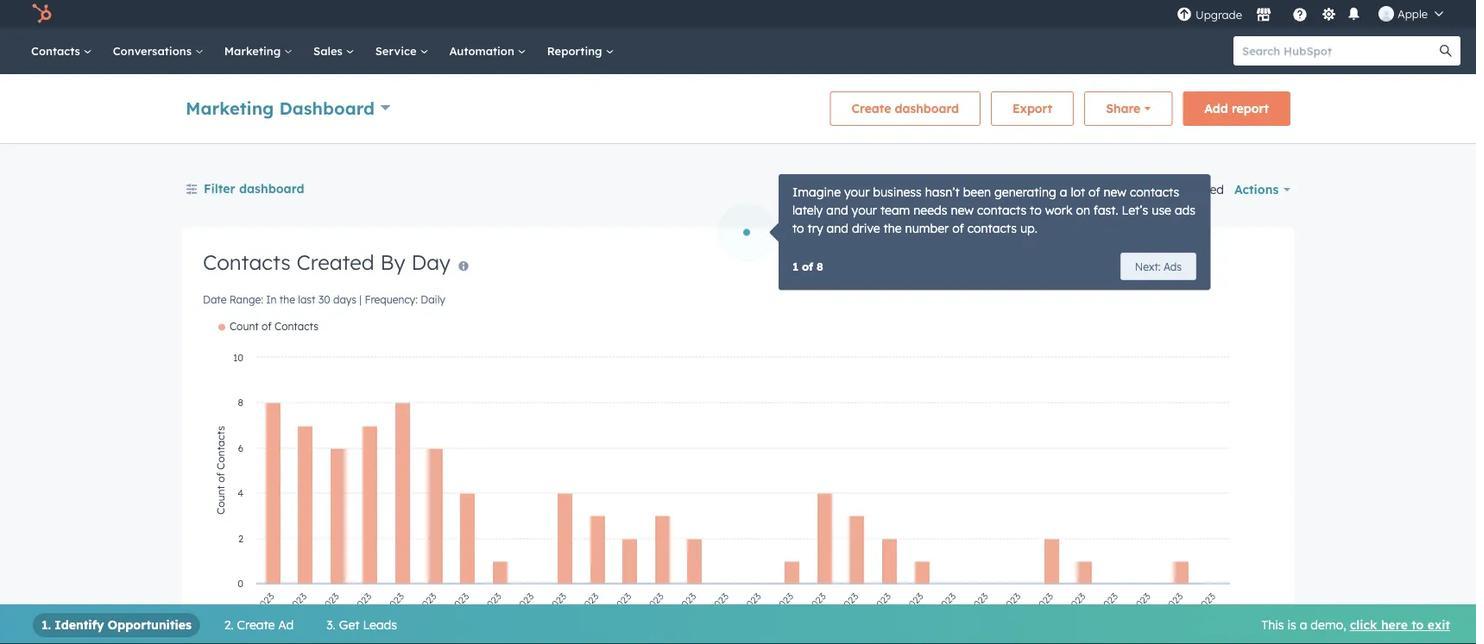 Task type: describe. For each thing, give the bounding box(es) containing it.
dashboard for filter dashboard
[[239, 181, 304, 196]]

work
[[1045, 202, 1073, 218]]

fast.
[[1094, 202, 1118, 218]]

let's
[[1122, 202, 1148, 218]]

filter
[[204, 181, 235, 196]]

contacts link
[[21, 28, 102, 74]]

contacts created by day
[[203, 249, 451, 275]]

export
[[1013, 101, 1052, 116]]

0 horizontal spatial new
[[951, 202, 974, 218]]

dashboard for create dashboard
[[895, 101, 959, 116]]

menu containing apple
[[1175, 0, 1455, 28]]

ad
[[278, 618, 294, 633]]

marketing for marketing dashboard
[[186, 97, 274, 119]]

1 vertical spatial of
[[952, 221, 964, 236]]

search image
[[1440, 45, 1452, 57]]

next: ads
[[1135, 260, 1182, 273]]

use
[[1152, 202, 1171, 218]]

needs
[[914, 202, 947, 218]]

Search HubSpot search field
[[1234, 36, 1445, 66]]

service link
[[365, 28, 439, 74]]

report
[[1232, 101, 1269, 116]]

marketplaces button
[[1246, 0, 1282, 28]]

leads
[[363, 618, 397, 633]]

1 vertical spatial create
[[237, 618, 275, 633]]

0 horizontal spatial the
[[280, 293, 295, 306]]

imagine
[[792, 184, 841, 199]]

automation
[[449, 44, 518, 58]]

0 horizontal spatial to
[[792, 221, 804, 236]]

create dashboard button
[[830, 92, 981, 126]]

get
[[339, 618, 360, 633]]

2 and from the top
[[827, 221, 849, 236]]

1.
[[41, 618, 51, 633]]

visibility: shared
[[1130, 182, 1224, 197]]

add report button
[[1183, 92, 1291, 126]]

marketing dashboard banner
[[186, 86, 1291, 126]]

actions button
[[1234, 178, 1291, 202]]

notifications image
[[1346, 7, 1362, 23]]

1 vertical spatial a
[[1300, 618, 1307, 633]]

1. identify opportunities
[[41, 618, 191, 633]]

|
[[359, 293, 362, 306]]

filter dashboard
[[204, 181, 304, 196]]

automation link
[[439, 28, 537, 74]]

generating
[[994, 184, 1057, 199]]

share
[[1106, 101, 1141, 116]]

click here to exit link
[[1350, 614, 1450, 638]]

conversations
[[113, 44, 195, 58]]

marketing dashboard
[[186, 97, 375, 119]]

settings link
[[1318, 5, 1340, 23]]

help image
[[1292, 8, 1308, 23]]

is
[[1287, 618, 1296, 633]]

apple
[[1398, 6, 1428, 21]]

the inside imagine your business hasn't been generating a lot of new contacts lately and your team needs new contacts to work on fast. let's use ads to try and drive the number of contacts  up.
[[884, 221, 902, 236]]

up.
[[1020, 221, 1038, 236]]

1 vertical spatial contacts
[[977, 202, 1027, 218]]

export button
[[991, 92, 1074, 126]]

opportunities
[[108, 618, 191, 633]]

2 horizontal spatial of
[[1089, 184, 1100, 199]]

3. get leads button
[[326, 614, 397, 638]]

add
[[1204, 101, 1228, 116]]

on
[[1076, 202, 1090, 218]]

contacts for contacts
[[31, 44, 83, 58]]

shared
[[1184, 182, 1224, 197]]

click
[[1350, 618, 1377, 633]]

filter dashboard button
[[186, 179, 304, 201]]

upgrade
[[1196, 8, 1242, 22]]

business
[[873, 184, 922, 199]]

last
[[298, 293, 316, 306]]

sales
[[313, 44, 346, 58]]

this
[[1262, 618, 1284, 633]]

been
[[963, 184, 991, 199]]

exit
[[1428, 618, 1450, 633]]

1 horizontal spatial to
[[1030, 202, 1042, 218]]

a inside imagine your business hasn't been generating a lot of new contacts lately and your team needs new contacts to work on fast. let's use ads to try and drive the number of contacts  up.
[[1060, 184, 1067, 199]]

2. create ad button
[[224, 614, 294, 638]]

1
[[792, 259, 799, 274]]



Task type: vqa. For each thing, say whether or not it's contained in the screenshot.
the rightmost The Apply Changes button
no



Task type: locate. For each thing, give the bounding box(es) containing it.
next:
[[1135, 260, 1161, 273]]

and right try
[[827, 221, 849, 236]]

actions
[[1234, 182, 1279, 197]]

to left exit
[[1411, 618, 1424, 633]]

created
[[297, 249, 374, 275]]

0 vertical spatial new
[[1104, 184, 1127, 199]]

day
[[411, 249, 451, 275]]

try
[[808, 221, 823, 236]]

0 vertical spatial dashboard
[[895, 101, 959, 116]]

1. identify opportunities button
[[41, 614, 191, 638]]

contacts down hubspot link
[[31, 44, 83, 58]]

help button
[[1285, 4, 1315, 23]]

2. create ad
[[224, 618, 294, 633]]

create dashboard
[[852, 101, 959, 116]]

new
[[1104, 184, 1127, 199], [951, 202, 974, 218]]

0 horizontal spatial create
[[237, 618, 275, 633]]

dashboard
[[279, 97, 375, 119]]

30
[[318, 293, 330, 306]]

0 horizontal spatial a
[[1060, 184, 1067, 199]]

create inside marketing dashboard 'banner'
[[852, 101, 891, 116]]

apple button
[[1368, 0, 1454, 28]]

visibility:
[[1130, 182, 1180, 197]]

contacts down generating
[[977, 202, 1027, 218]]

new up fast.
[[1104, 184, 1127, 199]]

a left lot
[[1060, 184, 1067, 199]]

this is a demo, click here to exit
[[1262, 618, 1450, 633]]

your
[[844, 184, 870, 199], [852, 202, 877, 218]]

0 vertical spatial contacts
[[1130, 184, 1179, 199]]

dashboard up hasn't
[[895, 101, 959, 116]]

0 horizontal spatial dashboard
[[239, 181, 304, 196]]

reporting
[[547, 44, 606, 58]]

3.
[[326, 618, 336, 633]]

create
[[852, 101, 891, 116], [237, 618, 275, 633]]

contacts for contacts created by day
[[203, 249, 291, 275]]

a
[[1060, 184, 1067, 199], [1300, 618, 1307, 633]]

of right number
[[952, 221, 964, 236]]

1 vertical spatial and
[[827, 221, 849, 236]]

date range: in the last 30 days | frequency: daily
[[203, 293, 445, 306]]

sales link
[[303, 28, 365, 74]]

of right 1
[[802, 259, 813, 274]]

days
[[333, 293, 356, 306]]

demo,
[[1311, 618, 1346, 633]]

8
[[817, 259, 823, 274]]

0 vertical spatial to
[[1030, 202, 1042, 218]]

3. get leads
[[326, 618, 397, 633]]

drive
[[852, 221, 880, 236]]

of
[[1089, 184, 1100, 199], [952, 221, 964, 236], [802, 259, 813, 274]]

hasn't
[[925, 184, 960, 199]]

2 vertical spatial contacts
[[967, 221, 1017, 236]]

dashboard right filter
[[239, 181, 304, 196]]

apple lee image
[[1379, 6, 1394, 22]]

1 vertical spatial contacts
[[203, 249, 291, 275]]

2 vertical spatial of
[[802, 259, 813, 274]]

1 vertical spatial your
[[852, 202, 877, 218]]

1 horizontal spatial of
[[952, 221, 964, 236]]

1 vertical spatial to
[[792, 221, 804, 236]]

dashboard inside 'banner'
[[895, 101, 959, 116]]

service
[[375, 44, 420, 58]]

marketing link
[[214, 28, 303, 74]]

marketplaces image
[[1256, 8, 1272, 23]]

1 vertical spatial the
[[280, 293, 295, 306]]

0 horizontal spatial of
[[802, 259, 813, 274]]

2.
[[224, 618, 234, 633]]

1 of 8
[[792, 259, 823, 274]]

next: ads button
[[1120, 253, 1196, 280]]

settings image
[[1321, 7, 1337, 23]]

0 vertical spatial create
[[852, 101, 891, 116]]

imagine your business hasn't been generating a lot of new contacts lately and your team needs new contacts to work on fast. let's use ads to try and drive the number of contacts  up.
[[792, 184, 1196, 236]]

new down been
[[951, 202, 974, 218]]

contacts left up.
[[967, 221, 1017, 236]]

1 horizontal spatial a
[[1300, 618, 1307, 633]]

marketing up marketing dashboard
[[224, 44, 284, 58]]

1 and from the top
[[826, 202, 848, 218]]

interactive chart image
[[203, 320, 1273, 645]]

the
[[884, 221, 902, 236], [280, 293, 295, 306]]

marketing for marketing
[[224, 44, 284, 58]]

contacts up use
[[1130, 184, 1179, 199]]

marketing
[[224, 44, 284, 58], [186, 97, 274, 119]]

marketing inside marketing link
[[224, 44, 284, 58]]

to up up.
[[1030, 202, 1042, 218]]

lately
[[792, 202, 823, 218]]

1 horizontal spatial dashboard
[[895, 101, 959, 116]]

1 horizontal spatial new
[[1104, 184, 1127, 199]]

contacts
[[1130, 184, 1179, 199], [977, 202, 1027, 218], [967, 221, 1017, 236]]

the down team
[[884, 221, 902, 236]]

here
[[1381, 618, 1408, 633]]

date
[[203, 293, 227, 306]]

by
[[380, 249, 405, 275]]

in
[[266, 293, 277, 306]]

1 horizontal spatial the
[[884, 221, 902, 236]]

1 horizontal spatial contacts
[[203, 249, 291, 275]]

1 horizontal spatial create
[[852, 101, 891, 116]]

contacts up range:
[[203, 249, 291, 275]]

marketing dashboard button
[[186, 95, 391, 120]]

1 vertical spatial marketing
[[186, 97, 274, 119]]

marketing down marketing link
[[186, 97, 274, 119]]

0 vertical spatial and
[[826, 202, 848, 218]]

hubspot link
[[21, 3, 65, 24]]

share button
[[1084, 92, 1173, 126]]

marketing inside marketing dashboard popup button
[[186, 97, 274, 119]]

2 horizontal spatial to
[[1411, 618, 1424, 633]]

0 vertical spatial the
[[884, 221, 902, 236]]

the right in
[[280, 293, 295, 306]]

0 vertical spatial a
[[1060, 184, 1067, 199]]

team
[[880, 202, 910, 218]]

frequency:
[[365, 293, 418, 306]]

to left try
[[792, 221, 804, 236]]

2 vertical spatial to
[[1411, 618, 1424, 633]]

hubspot image
[[31, 3, 52, 24]]

menu
[[1175, 0, 1455, 28]]

and down imagine
[[826, 202, 848, 218]]

search button
[[1431, 36, 1461, 66]]

1 vertical spatial new
[[951, 202, 974, 218]]

add report
[[1204, 101, 1269, 116]]

0 vertical spatial marketing
[[224, 44, 284, 58]]

0 vertical spatial of
[[1089, 184, 1100, 199]]

notifications button
[[1343, 5, 1365, 23]]

1 vertical spatial dashboard
[[239, 181, 304, 196]]

identify
[[55, 618, 104, 633]]

a right the is
[[1300, 618, 1307, 633]]

ads
[[1164, 260, 1182, 273]]

number
[[905, 221, 949, 236]]

conversations link
[[102, 28, 214, 74]]

0 horizontal spatial contacts
[[31, 44, 83, 58]]

0 vertical spatial contacts
[[31, 44, 83, 58]]

of right lot
[[1089, 184, 1100, 199]]

0 vertical spatial your
[[844, 184, 870, 199]]

daily
[[421, 293, 445, 306]]

ads
[[1175, 202, 1196, 218]]

lot
[[1071, 184, 1085, 199]]

to
[[1030, 202, 1042, 218], [792, 221, 804, 236], [1411, 618, 1424, 633]]

upgrade image
[[1177, 7, 1192, 23]]

range:
[[229, 293, 263, 306]]

reporting link
[[537, 28, 625, 74]]



